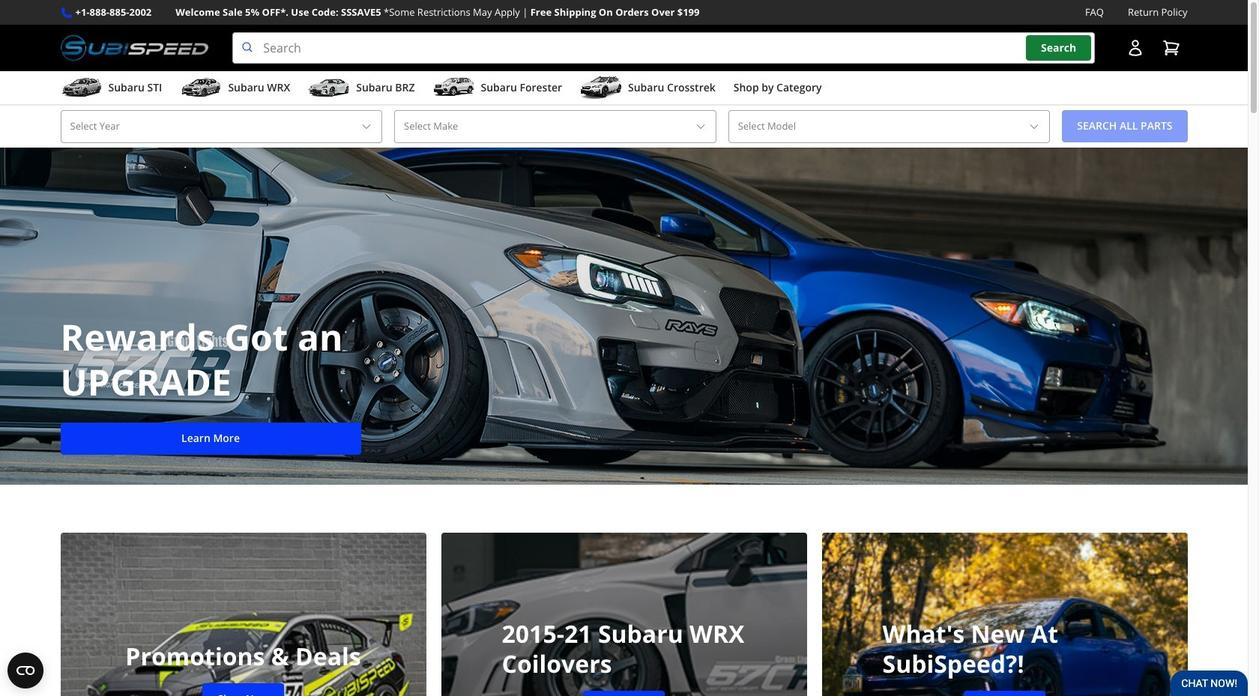 Task type: vqa. For each thing, say whether or not it's contained in the screenshot.
Subispeed logo
yes



Task type: describe. For each thing, give the bounding box(es) containing it.
Select Make button
[[394, 110, 716, 143]]

a subaru crosstrek thumbnail image image
[[580, 77, 622, 99]]

button image
[[1126, 39, 1144, 57]]

a subaru brz thumbnail image image
[[308, 77, 350, 99]]

a subaru forester thumbnail image image
[[433, 77, 475, 99]]

select model image
[[1029, 121, 1041, 133]]

search input field
[[233, 32, 1095, 64]]

deals image
[[60, 533, 426, 696]]



Task type: locate. For each thing, give the bounding box(es) containing it.
open widget image
[[7, 653, 43, 689]]

subispeed logo image
[[60, 32, 209, 64]]

a subaru sti thumbnail image image
[[60, 77, 102, 99]]

Select Model button
[[728, 110, 1050, 143]]

Select Year button
[[60, 110, 382, 143]]

select make image
[[695, 121, 707, 133]]

select year image
[[361, 121, 373, 133]]

a subaru wrx thumbnail image image
[[180, 77, 222, 99]]

coilovers image
[[441, 533, 807, 696]]

earn rewards image
[[822, 533, 1188, 696]]

rewards program image
[[0, 147, 1248, 485]]



